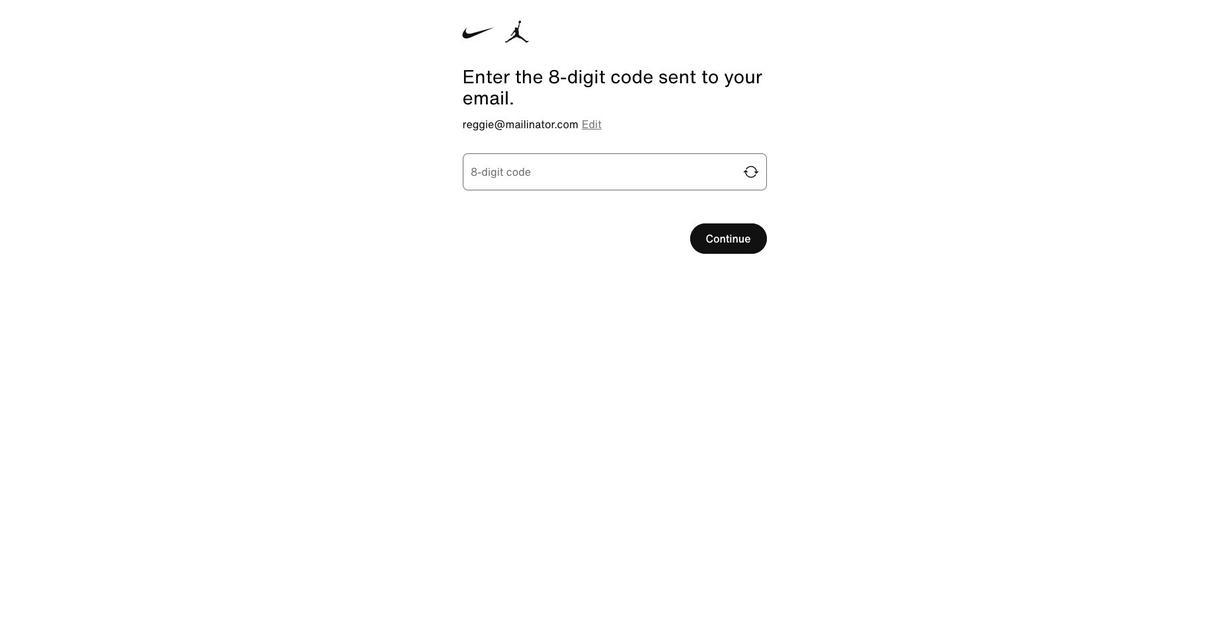 Task type: vqa. For each thing, say whether or not it's contained in the screenshot.
text field
yes



Task type: locate. For each thing, give the bounding box(es) containing it.
nike logo image
[[463, 22, 495, 44]]

resend code image
[[744, 164, 760, 180]]

enter the 8-digit code sent to your email. group element
[[463, 0, 767, 108]]

None text field
[[463, 153, 744, 191]]



Task type: describe. For each thing, give the bounding box(es) containing it.
enter the 8-digit code sent to your email. element
[[463, 66, 767, 108]]



